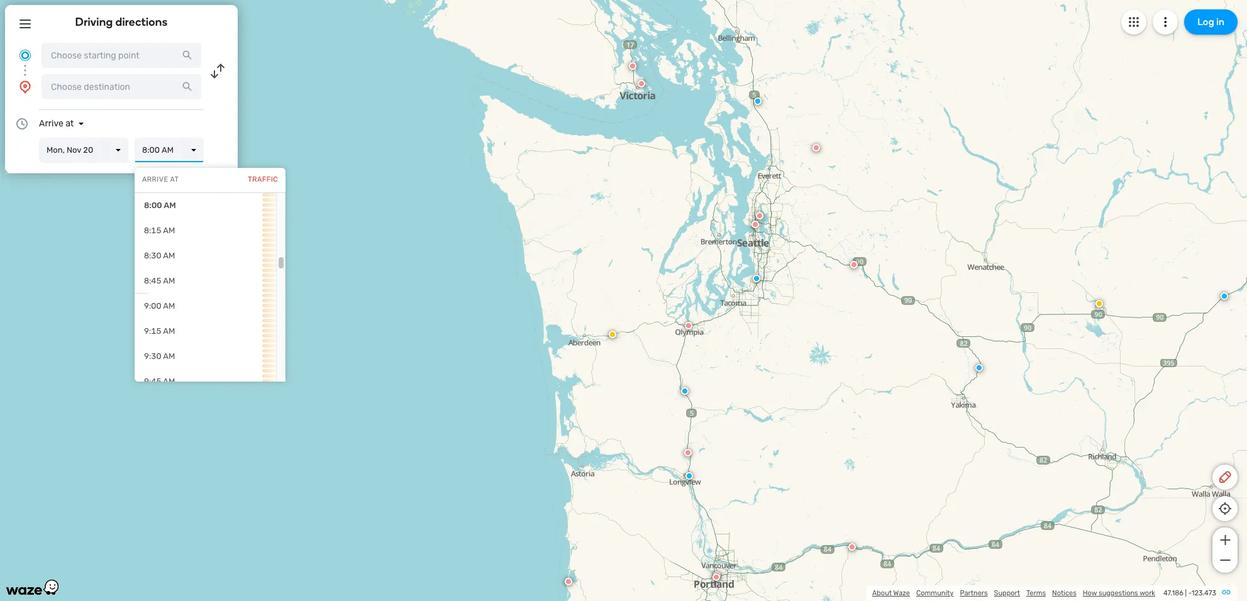 Task type: locate. For each thing, give the bounding box(es) containing it.
9:30 am option
[[135, 344, 276, 369]]

road closed image
[[629, 62, 637, 70], [813, 144, 820, 152], [752, 221, 759, 228], [851, 261, 858, 269], [685, 322, 693, 330], [685, 449, 692, 457], [565, 578, 573, 586]]

arrive at down 8:00 am list box
[[142, 176, 179, 184]]

8:00 am
[[142, 145, 174, 155], [144, 201, 176, 210]]

1 horizontal spatial arrive
[[142, 176, 168, 184]]

arrive at up the mon,
[[39, 118, 74, 129]]

arrive at
[[39, 118, 74, 129], [142, 176, 179, 184]]

1 vertical spatial arrive
[[142, 176, 168, 184]]

47.186
[[1164, 590, 1184, 598]]

0 horizontal spatial arrive at
[[39, 118, 74, 129]]

9:45 am
[[144, 377, 175, 386]]

am inside option
[[163, 377, 175, 386]]

am for 9:30 am option
[[163, 352, 175, 361]]

8:15
[[144, 226, 161, 235]]

8:00 am inside 8:00 am 'option'
[[144, 201, 176, 210]]

8:00 inside 8:00 am 'option'
[[144, 201, 162, 210]]

9:00 am option
[[135, 294, 276, 319]]

arrive
[[39, 118, 63, 129], [142, 176, 168, 184]]

am for 8:30 am option on the left top
[[163, 251, 175, 260]]

at up mon, nov 20
[[66, 118, 74, 129]]

at
[[66, 118, 74, 129], [170, 176, 179, 184]]

am inside "option"
[[163, 301, 175, 311]]

9:15
[[144, 327, 161, 336]]

8:00
[[142, 145, 160, 155], [144, 201, 162, 210]]

partners
[[960, 590, 988, 598]]

police image
[[1221, 293, 1229, 300], [976, 364, 983, 372]]

8:00 right 20
[[142, 145, 160, 155]]

Choose destination text field
[[42, 74, 201, 99]]

am
[[162, 145, 174, 155], [164, 201, 176, 210], [163, 226, 175, 235], [163, 251, 175, 260], [163, 276, 175, 286], [163, 301, 175, 311], [163, 327, 175, 336], [163, 352, 175, 361], [163, 377, 175, 386]]

8:30 am option
[[135, 244, 276, 269]]

1 horizontal spatial police image
[[1221, 293, 1229, 300]]

8:15 am
[[144, 226, 175, 235]]

8:30
[[144, 251, 161, 260]]

9:30 am
[[144, 352, 175, 361]]

driving directions
[[75, 15, 168, 29]]

police image
[[754, 98, 762, 105], [753, 275, 761, 283], [681, 388, 689, 395], [686, 473, 693, 480]]

0 horizontal spatial police image
[[976, 364, 983, 372]]

8:00 up 8:15
[[144, 201, 162, 210]]

0 vertical spatial arrive at
[[39, 118, 74, 129]]

terms link
[[1027, 590, 1046, 598]]

road closed image
[[638, 80, 646, 87], [756, 212, 764, 220], [849, 544, 856, 551], [714, 572, 721, 580], [713, 574, 720, 581]]

0 vertical spatial 8:00
[[142, 145, 160, 155]]

arrive down 8:00 am list box
[[142, 176, 168, 184]]

at down 8:00 am list box
[[170, 176, 179, 184]]

9:00 am
[[144, 301, 175, 311]]

1 vertical spatial arrive at
[[142, 176, 179, 184]]

0 vertical spatial 8:00 am
[[142, 145, 174, 155]]

community link
[[917, 590, 954, 598]]

8:15 am option
[[135, 218, 276, 244]]

how
[[1083, 590, 1098, 598]]

1 vertical spatial 8:00 am
[[144, 201, 176, 210]]

0 vertical spatial arrive
[[39, 118, 63, 129]]

about waze link
[[873, 590, 910, 598]]

hazard image
[[1096, 300, 1104, 308]]

partners link
[[960, 590, 988, 598]]

1 vertical spatial 8:00
[[144, 201, 162, 210]]

1 horizontal spatial at
[[170, 176, 179, 184]]

0 horizontal spatial arrive
[[39, 118, 63, 129]]

driving
[[75, 15, 113, 29]]

arrive up the mon,
[[39, 118, 63, 129]]

hazard image
[[609, 331, 617, 339]]

am inside 'option'
[[164, 201, 176, 210]]

0 horizontal spatial at
[[66, 118, 74, 129]]

directions
[[115, 15, 168, 29]]

community
[[917, 590, 954, 598]]

Choose starting point text field
[[42, 43, 201, 68]]



Task type: vqa. For each thing, say whether or not it's contained in the screenshot.
Traffic on the left of the page
yes



Task type: describe. For each thing, give the bounding box(es) containing it.
clock image
[[14, 116, 30, 132]]

9:45
[[144, 377, 161, 386]]

support link
[[995, 590, 1021, 598]]

about waze community partners support terms notices how suggestions work
[[873, 590, 1156, 598]]

8:45
[[144, 276, 161, 286]]

current location image
[[18, 48, 33, 63]]

am for 8:00 am 'option'
[[164, 201, 176, 210]]

0 vertical spatial at
[[66, 118, 74, 129]]

8:45 am
[[144, 276, 175, 286]]

work
[[1140, 590, 1156, 598]]

nov
[[67, 145, 81, 155]]

8:00 am inside 8:00 am list box
[[142, 145, 174, 155]]

8:00 am option
[[135, 193, 276, 218]]

123.473
[[1192, 590, 1217, 598]]

how suggestions work link
[[1083, 590, 1156, 598]]

am inside list box
[[162, 145, 174, 155]]

notices
[[1053, 590, 1077, 598]]

zoom out image
[[1218, 553, 1234, 568]]

pencil image
[[1218, 470, 1233, 485]]

about
[[873, 590, 892, 598]]

am for 9:15 am option on the bottom of the page
[[163, 327, 175, 336]]

8:00 am list box
[[135, 138, 204, 163]]

9:15 am
[[144, 327, 175, 336]]

zoom in image
[[1218, 533, 1234, 548]]

9:15 am option
[[135, 319, 276, 344]]

notices link
[[1053, 590, 1077, 598]]

link image
[[1222, 588, 1232, 598]]

support
[[995, 590, 1021, 598]]

9:45 am option
[[135, 369, 276, 395]]

9:30
[[144, 352, 161, 361]]

8:45 am option
[[135, 269, 276, 294]]

am for 8:45 am option
[[163, 276, 175, 286]]

|
[[1186, 590, 1187, 598]]

am for 9:45 am option
[[163, 377, 175, 386]]

20
[[83, 145, 93, 155]]

1 vertical spatial at
[[170, 176, 179, 184]]

0 vertical spatial police image
[[1221, 293, 1229, 300]]

mon, nov 20 list box
[[39, 138, 128, 163]]

-
[[1189, 590, 1192, 598]]

9:00
[[144, 301, 161, 311]]

am for 8:15 am option
[[163, 226, 175, 235]]

8:00 inside 8:00 am list box
[[142, 145, 160, 155]]

mon, nov 20
[[47, 145, 93, 155]]

am for 9:00 am "option"
[[163, 301, 175, 311]]

47.186 | -123.473
[[1164, 590, 1217, 598]]

suggestions
[[1099, 590, 1139, 598]]

1 horizontal spatial arrive at
[[142, 176, 179, 184]]

8:30 am
[[144, 251, 175, 260]]

mon,
[[47, 145, 65, 155]]

traffic
[[248, 176, 278, 184]]

terms
[[1027, 590, 1046, 598]]

waze
[[894, 590, 910, 598]]

1 vertical spatial police image
[[976, 364, 983, 372]]

location image
[[18, 79, 33, 94]]



